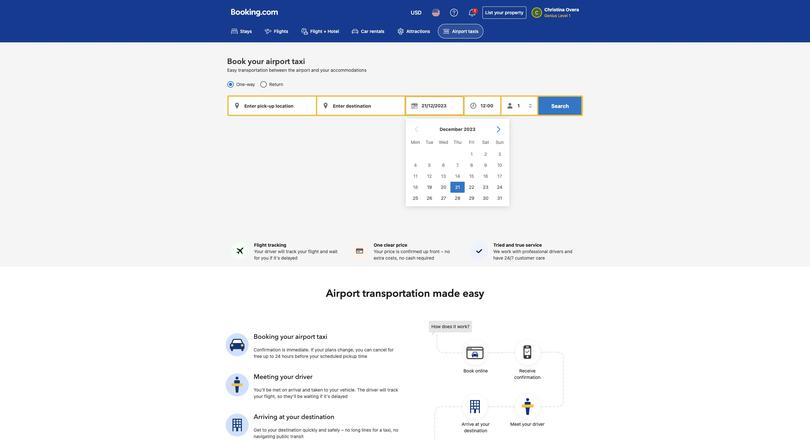 Task type: locate. For each thing, give the bounding box(es) containing it.
up up required
[[424, 249, 429, 255]]

up down confirmation
[[263, 354, 269, 359]]

1 horizontal spatial to
[[270, 354, 274, 359]]

0 horizontal spatial 24
[[275, 354, 281, 359]]

at
[[279, 413, 285, 422], [476, 422, 480, 427]]

for
[[254, 256, 260, 261], [388, 347, 394, 353], [373, 428, 379, 433]]

taxi inside book your airport taxi easy transportation between the airport and your accommodations
[[292, 56, 305, 67]]

and left safely
[[319, 428, 327, 433]]

cash
[[406, 256, 416, 261]]

delayed inside the flight tracking your driver will track your flight and wait for you if it's delayed
[[281, 256, 298, 261]]

tried
[[494, 243, 505, 248]]

december 2023
[[440, 127, 476, 132]]

up inside confirmation is immediate. if your plans change, you can cancel for free up to 24 hours before your scheduled pickup time
[[263, 354, 269, 359]]

1 vertical spatial up
[[263, 354, 269, 359]]

your inside one clear price your price is confirmed up front – no extra costs, no cash required
[[374, 249, 383, 255]]

0 vertical spatial is
[[396, 249, 400, 255]]

0 vertical spatial taxi
[[292, 56, 305, 67]]

how does it work?
[[432, 324, 470, 330]]

your right "list"
[[495, 10, 504, 15]]

0 horizontal spatial it's
[[274, 256, 280, 261]]

book left online
[[464, 369, 475, 374]]

and up waiting
[[303, 388, 310, 393]]

overa
[[566, 7, 580, 12]]

safely
[[328, 428, 340, 433]]

if
[[270, 256, 273, 261], [320, 394, 323, 400]]

21/12/2023
[[422, 103, 447, 109]]

arriving
[[254, 413, 278, 422]]

flight left tracking
[[254, 243, 267, 248]]

1 horizontal spatial 24
[[497, 184, 503, 190]]

1 vertical spatial to
[[324, 388, 329, 393]]

0 vertical spatial be
[[266, 388, 272, 393]]

1 horizontal spatial 1
[[474, 8, 476, 13]]

26
[[427, 195, 433, 201]]

and inside book your airport taxi easy transportation between the airport and your accommodations
[[312, 67, 319, 73]]

24 left 'hours'
[[275, 354, 281, 359]]

navigating
[[254, 434, 276, 440]]

20
[[441, 184, 447, 190]]

0 vertical spatial delayed
[[281, 256, 298, 261]]

service
[[526, 243, 542, 248]]

31
[[498, 195, 502, 201]]

price up confirmed
[[396, 243, 408, 248]]

21 button
[[451, 182, 465, 193]]

driver right the
[[367, 388, 379, 393]]

0 horizontal spatial 1
[[471, 151, 473, 157]]

airport for airport taxis
[[453, 29, 468, 34]]

– right safely
[[341, 428, 344, 433]]

you inside confirmation is immediate. if your plans change, you can cancel for free up to 24 hours before your scheduled pickup time
[[356, 347, 363, 353]]

1 horizontal spatial –
[[441, 249, 444, 255]]

to right taken
[[324, 388, 329, 393]]

to
[[270, 354, 274, 359], [324, 388, 329, 393], [263, 428, 267, 433]]

1 horizontal spatial for
[[373, 428, 379, 433]]

flight left the +
[[311, 29, 323, 34]]

sun
[[496, 140, 504, 145]]

1 horizontal spatial you
[[356, 347, 363, 353]]

1 horizontal spatial your
[[374, 249, 383, 255]]

26 button
[[423, 193, 437, 204]]

meet your driver
[[511, 422, 545, 427]]

– right front
[[441, 249, 444, 255]]

at right arriving
[[279, 413, 285, 422]]

flight inside the flight tracking your driver will track your flight and wait for you if it's delayed
[[254, 243, 267, 248]]

0 horizontal spatial book
[[227, 56, 246, 67]]

0 horizontal spatial you
[[261, 256, 269, 261]]

destination up "quickly"
[[301, 413, 335, 422]]

destination up the public
[[279, 428, 302, 433]]

front
[[430, 249, 440, 255]]

0 horizontal spatial be
[[266, 388, 272, 393]]

accommodations
[[331, 67, 367, 73]]

24 inside confirmation is immediate. if your plans change, you can cancel for free up to 24 hours before your scheduled pickup time
[[275, 354, 281, 359]]

1 vertical spatial if
[[320, 394, 323, 400]]

1 horizontal spatial price
[[396, 243, 408, 248]]

taxi for booking
[[317, 333, 328, 342]]

you down tracking
[[261, 256, 269, 261]]

1 down overa
[[569, 13, 571, 18]]

at inside arrive at your destination
[[476, 422, 480, 427]]

1 horizontal spatial is
[[396, 249, 400, 255]]

driver down tracking
[[265, 249, 277, 255]]

attractions
[[407, 29, 431, 34]]

2 your from the left
[[374, 249, 383, 255]]

destination
[[301, 413, 335, 422], [279, 428, 302, 433], [465, 428, 488, 434]]

0 horizontal spatial delayed
[[281, 256, 298, 261]]

list your property
[[486, 10, 524, 15]]

rentals
[[370, 29, 385, 34]]

1 horizontal spatial airport
[[453, 29, 468, 34]]

22
[[469, 184, 475, 190]]

1 vertical spatial 24
[[275, 354, 281, 359]]

0 vertical spatial track
[[286, 249, 297, 255]]

will down tracking
[[278, 249, 285, 255]]

0 vertical spatial it's
[[274, 256, 280, 261]]

flight tracking your driver will track your flight and wait for you if it's delayed
[[254, 243, 338, 261]]

track down tracking
[[286, 249, 297, 255]]

book up easy on the top
[[227, 56, 246, 67]]

0 vertical spatial airport
[[266, 56, 290, 67]]

and
[[312, 67, 319, 73], [506, 243, 515, 248], [320, 249, 328, 255], [565, 249, 573, 255], [303, 388, 310, 393], [319, 428, 327, 433]]

15
[[470, 173, 474, 179]]

to inside the you'll be met on arrival and taken to your vehicle. the driver will track your flight, so they'll be waiting if it's delayed
[[324, 388, 329, 393]]

book
[[227, 56, 246, 67], [464, 369, 475, 374]]

2 horizontal spatial for
[[388, 347, 394, 353]]

flight
[[311, 29, 323, 34], [254, 243, 267, 248]]

2 vertical spatial to
[[263, 428, 267, 433]]

1 vertical spatial book
[[464, 369, 475, 374]]

receive
[[520, 369, 536, 374]]

and left the wait
[[320, 249, 328, 255]]

29 button
[[465, 193, 479, 204]]

if down taken
[[320, 394, 323, 400]]

your up on
[[280, 373, 294, 382]]

28
[[455, 195, 461, 201]]

destination inside arrive at your destination
[[465, 428, 488, 434]]

airport for booking
[[296, 333, 315, 342]]

1 vertical spatial flight
[[254, 243, 267, 248]]

return
[[270, 82, 283, 87]]

0 horizontal spatial price
[[385, 249, 395, 255]]

0 horizontal spatial taxi
[[292, 56, 305, 67]]

0 horizontal spatial airport
[[326, 287, 360, 301]]

one-
[[236, 82, 247, 87]]

–
[[441, 249, 444, 255], [341, 428, 344, 433]]

taxi up plans
[[317, 333, 328, 342]]

0 horizontal spatial track
[[286, 249, 297, 255]]

for for confirmation is immediate. if your plans change, you can cancel for free up to 24 hours before your scheduled pickup time
[[388, 347, 394, 353]]

book inside book your airport taxi easy transportation between the airport and your accommodations
[[227, 56, 246, 67]]

1 horizontal spatial if
[[320, 394, 323, 400]]

19 button
[[423, 182, 437, 193]]

they'll
[[284, 394, 296, 400]]

1 horizontal spatial delayed
[[332, 394, 348, 400]]

delayed down tracking
[[281, 256, 298, 261]]

0 vertical spatial to
[[270, 354, 274, 359]]

– inside get to your destination quickly and safely – no long lines for a taxi, no navigating public transit
[[341, 428, 344, 433]]

december
[[440, 127, 463, 132]]

you up "time"
[[356, 347, 363, 353]]

24
[[497, 184, 503, 190], [275, 354, 281, 359]]

1 vertical spatial delayed
[[332, 394, 348, 400]]

be up flight,
[[266, 388, 272, 393]]

29
[[469, 195, 475, 201]]

0 vertical spatial you
[[261, 256, 269, 261]]

14
[[455, 173, 460, 179]]

list
[[486, 10, 494, 15]]

1 vertical spatial is
[[282, 347, 286, 353]]

car rentals
[[361, 29, 385, 34]]

0 horizontal spatial flight
[[254, 243, 267, 248]]

your inside the flight tracking your driver will track your flight and wait for you if it's delayed
[[298, 249, 307, 255]]

airport right the
[[296, 67, 310, 73]]

0 vertical spatial transportation
[[238, 67, 268, 73]]

1 horizontal spatial it's
[[324, 394, 330, 400]]

1 vertical spatial it's
[[324, 394, 330, 400]]

1 horizontal spatial book
[[464, 369, 475, 374]]

taxis
[[469, 29, 479, 34]]

11
[[414, 173, 418, 179]]

required
[[417, 256, 435, 261]]

24 up 31
[[497, 184, 503, 190]]

0 vertical spatial –
[[441, 249, 444, 255]]

0 horizontal spatial transportation
[[238, 67, 268, 73]]

waiting
[[304, 394, 319, 400]]

0 horizontal spatial is
[[282, 347, 286, 353]]

1 vertical spatial airport
[[326, 287, 360, 301]]

1 horizontal spatial be
[[298, 394, 303, 400]]

0 vertical spatial airport
[[453, 29, 468, 34]]

book for your
[[227, 56, 246, 67]]

price down clear
[[385, 249, 395, 255]]

your up navigating
[[268, 428, 277, 433]]

how
[[432, 324, 441, 330]]

customer
[[515, 256, 535, 261]]

1 vertical spatial you
[[356, 347, 363, 353]]

will right the
[[380, 388, 387, 393]]

0 horizontal spatial up
[[263, 354, 269, 359]]

10
[[498, 162, 502, 168]]

0 vertical spatial for
[[254, 256, 260, 261]]

easy
[[227, 67, 237, 73]]

1 vertical spatial –
[[341, 428, 344, 433]]

quickly
[[303, 428, 318, 433]]

0 horizontal spatial for
[[254, 256, 260, 261]]

at right arrive
[[476, 422, 480, 427]]

1 vertical spatial price
[[385, 249, 395, 255]]

1 horizontal spatial up
[[424, 249, 429, 255]]

0 vertical spatial price
[[396, 243, 408, 248]]

is up costs,
[[396, 249, 400, 255]]

1 inside button
[[474, 8, 476, 13]]

hotel
[[328, 29, 339, 34]]

destination down arrive
[[465, 428, 488, 434]]

0 horizontal spatial if
[[270, 256, 273, 261]]

your down the if
[[310, 354, 319, 359]]

at for arrive
[[476, 422, 480, 427]]

delayed down vehicle.
[[332, 394, 348, 400]]

8
[[470, 162, 473, 168]]

1 horizontal spatial track
[[388, 388, 398, 393]]

driver right meet
[[533, 422, 545, 427]]

1 your from the left
[[254, 249, 264, 255]]

0 vertical spatial up
[[424, 249, 429, 255]]

1 left "list"
[[474, 8, 476, 13]]

search button
[[539, 97, 582, 115]]

1 vertical spatial track
[[388, 388, 398, 393]]

airport up the if
[[296, 333, 315, 342]]

2 horizontal spatial 1
[[569, 13, 571, 18]]

booking airport taxi image
[[429, 321, 565, 442], [226, 334, 249, 357], [226, 374, 249, 397], [226, 414, 249, 437]]

1 vertical spatial transportation
[[363, 287, 431, 301]]

stays
[[240, 29, 252, 34]]

12:00
[[481, 103, 494, 109]]

thu
[[454, 140, 462, 145]]

1 up 8
[[471, 151, 473, 157]]

0 vertical spatial book
[[227, 56, 246, 67]]

0 horizontal spatial to
[[263, 428, 267, 433]]

it's down tracking
[[274, 256, 280, 261]]

your right arrive
[[481, 422, 490, 427]]

1 horizontal spatial at
[[476, 422, 480, 427]]

it's inside the you'll be met on arrival and taken to your vehicle. the driver will track your flight, so they'll be waiting if it's delayed
[[324, 394, 330, 400]]

airport
[[453, 29, 468, 34], [326, 287, 360, 301]]

0 horizontal spatial will
[[278, 249, 285, 255]]

2 vertical spatial for
[[373, 428, 379, 433]]

destination inside get to your destination quickly and safely – no long lines for a taxi, no navigating public transit
[[279, 428, 302, 433]]

and right the
[[312, 67, 319, 73]]

0 horizontal spatial –
[[341, 428, 344, 433]]

17
[[498, 173, 502, 179]]

Enter pick-up location text field
[[229, 97, 316, 115]]

for inside the flight tracking your driver will track your flight and wait for you if it's delayed
[[254, 256, 260, 261]]

your left vehicle.
[[330, 388, 339, 393]]

price
[[396, 243, 408, 248], [385, 249, 395, 255]]

hours
[[282, 354, 294, 359]]

1 vertical spatial taxi
[[317, 333, 328, 342]]

0 vertical spatial flight
[[311, 29, 323, 34]]

1 vertical spatial for
[[388, 347, 394, 353]]

1 vertical spatial will
[[380, 388, 387, 393]]

destination for get to your destination quickly and safely – no long lines for a taxi, no navigating public transit
[[279, 428, 302, 433]]

0 vertical spatial 24
[[497, 184, 503, 190]]

0 vertical spatial will
[[278, 249, 285, 255]]

it's right waiting
[[324, 394, 330, 400]]

wait
[[329, 249, 338, 255]]

to up navigating
[[263, 428, 267, 433]]

airport up "between"
[[266, 56, 290, 67]]

your
[[254, 249, 264, 255], [374, 249, 383, 255]]

airport taxis link
[[438, 24, 484, 39]]

be down "arrival"
[[298, 394, 303, 400]]

0 horizontal spatial your
[[254, 249, 264, 255]]

1 horizontal spatial flight
[[311, 29, 323, 34]]

usd button
[[407, 5, 426, 20]]

2 horizontal spatial to
[[324, 388, 329, 393]]

1 horizontal spatial will
[[380, 388, 387, 393]]

2 vertical spatial airport
[[296, 333, 315, 342]]

booking airport taxi image for arriving at your destination
[[226, 414, 249, 437]]

track right the
[[388, 388, 398, 393]]

and inside the you'll be met on arrival and taken to your vehicle. the driver will track your flight, so they'll be waiting if it's delayed
[[303, 388, 310, 393]]

0 horizontal spatial at
[[279, 413, 285, 422]]

taxi up the
[[292, 56, 305, 67]]

on
[[282, 388, 287, 393]]

1 horizontal spatial taxi
[[317, 333, 328, 342]]

to down confirmation
[[270, 354, 274, 359]]

for inside confirmation is immediate. if your plans change, you can cancel for free up to 24 hours before your scheduled pickup time
[[388, 347, 394, 353]]

your left flight
[[298, 249, 307, 255]]

arriving at your destination
[[254, 413, 335, 422]]

if down tracking
[[270, 256, 273, 261]]

is up 'hours'
[[282, 347, 286, 353]]

track
[[286, 249, 297, 255], [388, 388, 398, 393]]

between
[[269, 67, 287, 73]]

to inside get to your destination quickly and safely – no long lines for a taxi, no navigating public transit
[[263, 428, 267, 433]]

0 vertical spatial if
[[270, 256, 273, 261]]



Task type: describe. For each thing, give the bounding box(es) containing it.
sat
[[483, 140, 489, 145]]

arrive at your destination
[[462, 422, 490, 434]]

christina overa genius level 1
[[545, 7, 580, 18]]

flights link
[[260, 24, 294, 39]]

23 button
[[479, 182, 493, 193]]

wed
[[439, 140, 449, 145]]

flight for flight + hotel
[[311, 29, 323, 34]]

it
[[454, 324, 456, 330]]

no right taxi,
[[394, 428, 399, 433]]

confirmation is immediate. if your plans change, you can cancel for free up to 24 hours before your scheduled pickup time
[[254, 347, 394, 359]]

booking airport taxi image for meeting your driver
[[226, 374, 249, 397]]

booking.com online hotel reservations image
[[231, 9, 278, 17]]

destination for arrive at your destination
[[465, 428, 488, 434]]

change,
[[338, 347, 355, 353]]

booking your airport taxi
[[254, 333, 328, 342]]

flight for flight tracking your driver will track your flight and wait for you if it's delayed
[[254, 243, 267, 248]]

you inside the flight tracking your driver will track your flight and wait for you if it's delayed
[[261, 256, 269, 261]]

transportation inside book your airport taxi easy transportation between the airport and your accommodations
[[238, 67, 268, 73]]

no left cash
[[400, 256, 405, 261]]

your up way at top left
[[248, 56, 264, 67]]

plans
[[326, 347, 337, 353]]

16
[[484, 173, 488, 179]]

car rentals link
[[347, 24, 390, 39]]

track inside the you'll be met on arrival and taken to your vehicle. the driver will track your flight, so they'll be waiting if it's delayed
[[388, 388, 398, 393]]

13
[[441, 173, 446, 179]]

your inside arrive at your destination
[[481, 422, 490, 427]]

is inside confirmation is immediate. if your plans change, you can cancel for free up to 24 hours before your scheduled pickup time
[[282, 347, 286, 353]]

31 button
[[493, 193, 507, 204]]

booking airport taxi image for booking your airport taxi
[[226, 334, 249, 357]]

and up work
[[506, 243, 515, 248]]

and right drivers
[[565, 249, 573, 255]]

way
[[247, 82, 255, 87]]

it's inside the flight tracking your driver will track your flight and wait for you if it's delayed
[[274, 256, 280, 261]]

the
[[357, 388, 365, 393]]

stays link
[[226, 24, 257, 39]]

20 button
[[437, 182, 451, 193]]

19
[[427, 184, 432, 190]]

book for online
[[464, 369, 475, 374]]

your down you'll
[[254, 394, 263, 400]]

public
[[277, 434, 289, 440]]

confirmation
[[254, 347, 281, 353]]

drivers
[[550, 249, 564, 255]]

24 button
[[493, 182, 507, 193]]

does
[[442, 324, 453, 330]]

car
[[361, 29, 369, 34]]

destination for arriving at your destination
[[301, 413, 335, 422]]

flight + hotel link
[[296, 24, 345, 39]]

Enter destination text field
[[317, 97, 405, 115]]

met
[[273, 388, 281, 393]]

flight,
[[264, 394, 276, 400]]

1 vertical spatial airport
[[296, 67, 310, 73]]

one-way
[[236, 82, 255, 87]]

can
[[365, 347, 372, 353]]

transit
[[291, 434, 304, 440]]

meet
[[511, 422, 521, 427]]

so
[[278, 394, 283, 400]]

search
[[552, 103, 569, 109]]

fri
[[469, 140, 475, 145]]

arrival
[[289, 388, 301, 393]]

at for arriving
[[279, 413, 285, 422]]

driver inside the you'll be met on arrival and taken to your vehicle. the driver will track your flight, so they'll be waiting if it's delayed
[[367, 388, 379, 393]]

taxi for book
[[292, 56, 305, 67]]

costs,
[[386, 256, 398, 261]]

work?
[[458, 324, 470, 330]]

your left the accommodations
[[321, 67, 330, 73]]

will inside the you'll be met on arrival and taken to your vehicle. the driver will track your flight, so they'll be waiting if it's delayed
[[380, 388, 387, 393]]

vehicle.
[[340, 388, 356, 393]]

have
[[494, 256, 504, 261]]

your up immediate. on the bottom
[[281, 333, 294, 342]]

made
[[433, 287, 461, 301]]

1 inside the christina overa genius level 1
[[569, 13, 571, 18]]

driver inside the flight tracking your driver will track your flight and wait for you if it's delayed
[[265, 249, 277, 255]]

property
[[505, 10, 524, 15]]

7
[[457, 162, 459, 168]]

confirmation
[[515, 375, 541, 381]]

and inside get to your destination quickly and safely – no long lines for a taxi, no navigating public transit
[[319, 428, 327, 433]]

2023
[[464, 127, 476, 132]]

tue
[[426, 140, 434, 145]]

pickup
[[343, 354, 357, 359]]

for for flight tracking your driver will track your flight and wait for you if it's delayed
[[254, 256, 260, 261]]

if inside the you'll be met on arrival and taken to your vehicle. the driver will track your flight, so they'll be waiting if it's delayed
[[320, 394, 323, 400]]

easy
[[463, 287, 485, 301]]

no right front
[[445, 249, 450, 255]]

attractions link
[[393, 24, 436, 39]]

booking
[[254, 333, 279, 342]]

genius
[[545, 13, 558, 18]]

airport transportation made easy
[[326, 287, 485, 301]]

if inside the flight tracking your driver will track your flight and wait for you if it's delayed
[[270, 256, 273, 261]]

your up transit
[[287, 413, 300, 422]]

no left long
[[345, 428, 351, 433]]

one clear price your price is confirmed up front – no extra costs, no cash required
[[374, 243, 450, 261]]

your inside the flight tracking your driver will track your flight and wait for you if it's delayed
[[254, 249, 264, 255]]

confirmed
[[401, 249, 422, 255]]

airport taxis
[[453, 29, 479, 34]]

meeting
[[254, 373, 279, 382]]

christina
[[545, 7, 565, 12]]

extra
[[374, 256, 385, 261]]

18
[[413, 184, 418, 190]]

your inside get to your destination quickly and safely – no long lines for a taxi, no navigating public transit
[[268, 428, 277, 433]]

airport for airport transportation made easy
[[326, 287, 360, 301]]

25
[[413, 195, 418, 201]]

airport for book
[[266, 56, 290, 67]]

a
[[380, 428, 382, 433]]

true
[[516, 243, 525, 248]]

flights
[[274, 29, 289, 34]]

your right meet
[[523, 422, 532, 427]]

28 button
[[451, 193, 465, 204]]

1 vertical spatial be
[[298, 394, 303, 400]]

to inside confirmation is immediate. if your plans change, you can cancel for free up to 24 hours before your scheduled pickup time
[[270, 354, 274, 359]]

your right the if
[[315, 347, 324, 353]]

one
[[374, 243, 383, 248]]

lines
[[362, 428, 372, 433]]

is inside one clear price your price is confirmed up front – no extra costs, no cash required
[[396, 249, 400, 255]]

track inside the flight tracking your driver will track your flight and wait for you if it's delayed
[[286, 249, 297, 255]]

– inside one clear price your price is confirmed up front – no extra costs, no cash required
[[441, 249, 444, 255]]

1 horizontal spatial transportation
[[363, 287, 431, 301]]

for inside get to your destination quickly and safely – no long lines for a taxi, no navigating public transit
[[373, 428, 379, 433]]

before
[[295, 354, 309, 359]]

you'll be met on arrival and taken to your vehicle. the driver will track your flight, so they'll be waiting if it's delayed
[[254, 388, 398, 400]]

24 inside button
[[497, 184, 503, 190]]

time
[[358, 354, 368, 359]]

immediate.
[[287, 347, 310, 353]]

25 button
[[409, 193, 423, 204]]

driver up "arrival"
[[295, 373, 313, 382]]

and inside the flight tracking your driver will track your flight and wait for you if it's delayed
[[320, 249, 328, 255]]

professional
[[523, 249, 548, 255]]

with
[[513, 249, 522, 255]]

delayed inside the you'll be met on arrival and taken to your vehicle. the driver will track your flight, so they'll be waiting if it's delayed
[[332, 394, 348, 400]]

will inside the flight tracking your driver will track your flight and wait for you if it's delayed
[[278, 249, 285, 255]]

long
[[352, 428, 361, 433]]

up inside one clear price your price is confirmed up front – no extra costs, no cash required
[[424, 249, 429, 255]]

4
[[414, 162, 417, 168]]



Task type: vqa. For each thing, say whether or not it's contained in the screenshot.
the Search at right top
yes



